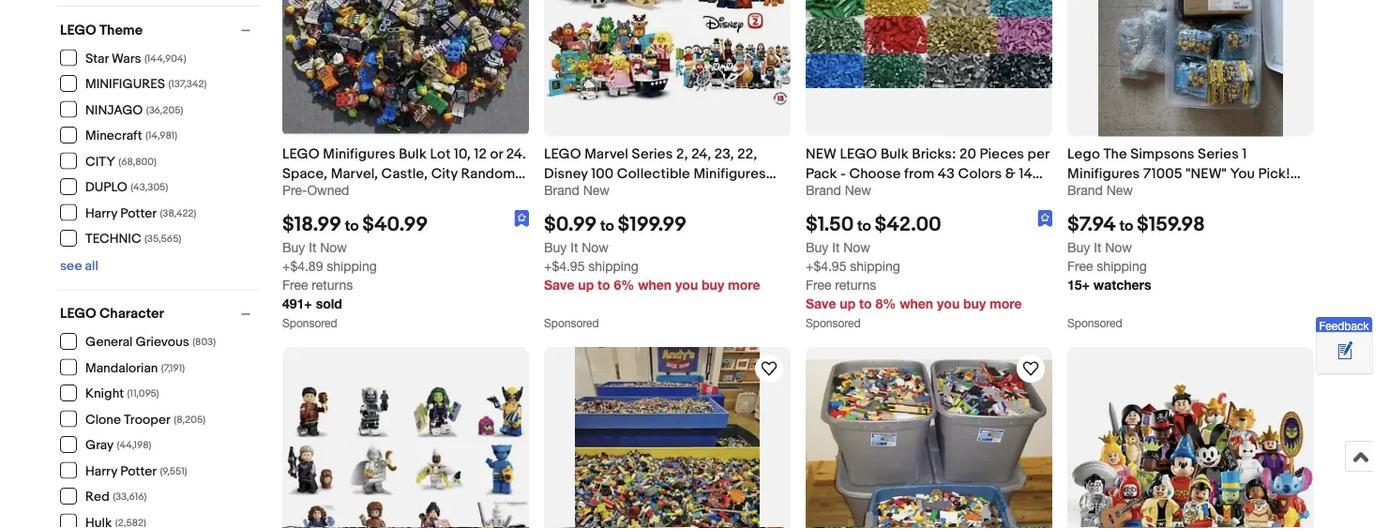Task type: vqa. For each thing, say whether or not it's contained in the screenshot.


Task type: describe. For each thing, give the bounding box(es) containing it.
(36,205)
[[146, 104, 183, 117]]

sold
[[316, 296, 342, 311]]

per
[[1028, 146, 1050, 163]]

minecraft
[[85, 128, 142, 144]]

(33,616)
[[113, 491, 147, 504]]

harry potter (38,422)
[[85, 206, 197, 222]]

+$4.89
[[283, 258, 323, 274]]

see
[[60, 259, 82, 275]]

star wars (144,904)
[[85, 51, 186, 67]]

returns for $1.50
[[836, 277, 877, 293]]

(14,981)
[[146, 130, 177, 142]]

14
[[1020, 165, 1033, 182]]

to for $18.99
[[345, 217, 359, 235]]

(43,305)
[[131, 182, 168, 194]]

now inside buy it now +$4.89 shipping free returns 491+ sold
[[320, 240, 347, 255]]

(35,565)
[[145, 233, 181, 246]]

shipping inside buy it now +$4.95 shipping free returns save up to 8% when you buy more
[[851, 258, 901, 274]]

lego new marvel series 2 collectible minifigures 71039 figures you pick! image
[[283, 380, 529, 528]]

general
[[85, 335, 133, 351]]

city
[[431, 165, 458, 182]]

lego the simpsons series 1 minifigures 71005 "new" you pick! free shipping! image
[[1099, 0, 1284, 137]]

brand for $1.50
[[806, 182, 842, 198]]

lego the simpsons series 1 minifigures 71005 "new" you pick! free shipping!
[[1068, 146, 1291, 202]]

now inside the $0.99 to $199.99 buy it now +$4.95 shipping save up to 6% when you buy more
[[582, 240, 609, 255]]

shipping inside "$7.94 to $159.98 buy it now free shipping 15+ watchers"
[[1098, 258, 1148, 274]]

authentic
[[544, 185, 608, 202]]

collectible
[[617, 165, 691, 182]]

(803)
[[193, 337, 216, 349]]

pick.
[[283, 185, 314, 202]]

it inside the $0.99 to $199.99 buy it now +$4.95 shipping save up to 6% when you buy more
[[571, 240, 578, 255]]

+$4.95 inside the $0.99 to $199.99 buy it now +$4.95 shipping save up to 6% when you buy more
[[544, 258, 585, 274]]

duplo (43,305)
[[85, 180, 168, 196]]

series inside lego the simpsons series 1 minifigures 71005 "new" you pick! free shipping!
[[1199, 146, 1240, 163]]

$0.99
[[544, 212, 597, 236]]

buy inside the $0.99 to $199.99 buy it now +$4.95 shipping save up to 6% when you buy more
[[702, 277, 725, 293]]

bulk for $40.99
[[399, 146, 427, 163]]

buy it now +$4.89 shipping free returns 491+ sold
[[283, 240, 377, 311]]

gray (44,198)
[[85, 438, 152, 454]]

save inside the $0.99 to $199.99 buy it now +$4.95 shipping save up to 6% when you buy more
[[544, 277, 575, 293]]

red
[[85, 490, 110, 506]]

up inside the $0.99 to $199.99 buy it now +$4.95 shipping save up to 6% when you buy more
[[578, 277, 594, 293]]

lego character button
[[60, 306, 259, 323]]

or
[[490, 146, 503, 163]]

potter for harry potter (38,422)
[[120, 206, 157, 222]]

minifigures inside lego minifigures bulk lot 10, 12 or 24. space, marvel, castle, city random pick.
[[323, 146, 396, 163]]

$199.99
[[618, 212, 687, 236]]

buy inside the $0.99 to $199.99 buy it now +$4.95 shipping save up to 6% when you buy more
[[544, 240, 567, 255]]

up inside buy it now +$4.95 shipping free returns save up to 8% when you buy more
[[840, 296, 856, 311]]

you
[[1231, 165, 1256, 182]]

minifigures inside lego marvel series 2, 24, 23, 22, disney 100 collectible minifigures authentic
[[694, 165, 767, 182]]

$42.00
[[875, 212, 942, 236]]

wars
[[112, 51, 141, 67]]

knight
[[85, 386, 124, 402]]

castle,
[[382, 165, 428, 182]]

to for $0.99
[[601, 217, 615, 235]]

lego marvel series 2, 24, 23, 22, disney 100 collectible minifigures authentic image
[[544, 0, 791, 105]]

technic (35,565)
[[85, 231, 181, 247]]

lego minifigures bulk lot 10, 12 or 24. space, marvel, castle, city random pick. image
[[283, 0, 529, 134]]

&
[[1006, 165, 1016, 182]]

pre-owned
[[283, 182, 349, 198]]

1 lb lego parts  thousands of pounds available. famous retail store. brand image
[[575, 347, 760, 528]]

new lego bulk bricks: 20 pieces per pack - choose from 43 colors & 14 sizes heading
[[806, 146, 1050, 202]]

(7,191)
[[161, 362, 185, 375]]

disney
[[544, 165, 588, 182]]

lego for lego marvel series 2, 24, 23, 22, disney 100 collectible minifigures authentic
[[544, 146, 582, 163]]

$1.50
[[806, 212, 854, 236]]

(68,800)
[[119, 156, 157, 168]]

grievous
[[136, 335, 189, 351]]

$18.99 to $40.99
[[283, 212, 428, 236]]

brand for $0.99
[[544, 182, 580, 198]]

(144,904)
[[145, 53, 186, 65]]

(137,342)
[[168, 79, 207, 91]]

buy inside buy it now +$4.89 shipping free returns 491+ sold
[[283, 240, 305, 255]]

to for $1.50
[[858, 217, 872, 235]]

lego for lego minifigures bulk lot 10, 12 or 24. space, marvel, castle, city random pick.
[[283, 146, 320, 163]]

2,
[[677, 146, 689, 163]]

pre-
[[283, 182, 307, 198]]

lego new disney 100 anniversary 71038 series minifigures 100th cmf you pick! image
[[1068, 385, 1315, 528]]

buy it now +$4.95 shipping free returns save up to 8% when you buy more
[[806, 240, 1023, 311]]

duplo
[[85, 180, 127, 196]]

new for $0.99
[[584, 182, 610, 198]]

mandalorian
[[85, 361, 158, 376]]

owned
[[307, 182, 349, 198]]

$40.99
[[362, 212, 428, 236]]

more inside buy it now +$4.95 shipping free returns save up to 8% when you buy more
[[990, 296, 1023, 311]]

24,
[[692, 146, 712, 163]]

new
[[806, 146, 837, 163]]

(38,422)
[[160, 208, 197, 220]]

lot
[[430, 146, 451, 163]]

$7.94
[[1068, 212, 1117, 236]]

8%
[[876, 296, 897, 311]]

the
[[1104, 146, 1128, 163]]

watchers
[[1094, 277, 1152, 293]]

simpsons
[[1131, 146, 1195, 163]]

+$4.95 inside buy it now +$4.95 shipping free returns save up to 8% when you buy more
[[806, 258, 847, 274]]

trooper
[[124, 412, 171, 428]]

pack
[[806, 165, 838, 182]]

free inside "$7.94 to $159.98 buy it now free shipping 15+ watchers"
[[1068, 258, 1094, 274]]

sizes
[[806, 185, 841, 202]]

all
[[85, 259, 98, 275]]

knight (11,095)
[[85, 386, 159, 402]]



Task type: locate. For each thing, give the bounding box(es) containing it.
2 horizontal spatial new
[[1107, 182, 1134, 198]]

shipping inside the $0.99 to $199.99 buy it now +$4.95 shipping save up to 6% when you buy more
[[589, 258, 639, 274]]

0 horizontal spatial free
[[283, 277, 308, 293]]

0 horizontal spatial when
[[638, 277, 672, 293]]

3 now from the left
[[844, 240, 871, 255]]

buy down "$1.50"
[[806, 240, 829, 255]]

0 horizontal spatial buy
[[702, 277, 725, 293]]

save down $0.99
[[544, 277, 575, 293]]

brand up $0.99
[[544, 182, 580, 198]]

feedback
[[1320, 319, 1370, 332]]

43
[[938, 165, 955, 182]]

3 brand new from the left
[[1068, 182, 1134, 198]]

lego the simpsons series 1 minifigures 71005 "new" you pick! free shipping! link
[[1068, 144, 1315, 202]]

ninjago (36,205)
[[85, 102, 183, 118]]

22,
[[738, 146, 758, 163]]

1 +$4.95 from the left
[[544, 258, 585, 274]]

0 vertical spatial when
[[638, 277, 672, 293]]

shipping
[[327, 258, 377, 274], [589, 258, 639, 274], [851, 258, 901, 274], [1098, 258, 1148, 274]]

it inside buy it now +$4.89 shipping free returns 491+ sold
[[309, 240, 317, 255]]

bulk inside lego minifigures bulk lot 10, 12 or 24. space, marvel, castle, city random pick.
[[399, 146, 427, 163]]

you right 8%
[[938, 296, 960, 311]]

now inside "$7.94 to $159.98 buy it now free shipping 15+ watchers"
[[1106, 240, 1133, 255]]

0 horizontal spatial series
[[632, 146, 673, 163]]

1 shipping from the left
[[327, 258, 377, 274]]

+$4.95 down "$1.50"
[[806, 258, 847, 274]]

clone
[[85, 412, 121, 428]]

ninjago
[[85, 102, 143, 118]]

save left 8%
[[806, 296, 837, 311]]

buy inside buy it now +$4.95 shipping free returns save up to 8% when you buy more
[[806, 240, 829, 255]]

minifigures (137,342)
[[85, 77, 207, 93]]

1 now from the left
[[320, 240, 347, 255]]

1 vertical spatial you
[[938, 296, 960, 311]]

(11,095)
[[127, 388, 159, 400]]

to right "$1.50"
[[858, 217, 872, 235]]

it
[[309, 240, 317, 255], [571, 240, 578, 255], [833, 240, 840, 255], [1095, 240, 1102, 255]]

theme
[[100, 22, 143, 39]]

1 vertical spatial when
[[900, 296, 934, 311]]

buy up +$4.89
[[283, 240, 305, 255]]

lego theme button
[[60, 22, 259, 39]]

lego
[[1068, 146, 1101, 163]]

up left 6%
[[578, 277, 594, 293]]

new for $7.94
[[1107, 182, 1134, 198]]

returns inside buy it now +$4.89 shipping free returns 491+ sold
[[312, 277, 353, 293]]

when right 8%
[[900, 296, 934, 311]]

pick!
[[1259, 165, 1291, 182]]

free inside buy it now +$4.95 shipping free returns save up to 8% when you buy more
[[806, 277, 832, 293]]

now inside buy it now +$4.95 shipping free returns save up to 8% when you buy more
[[844, 240, 871, 255]]

$7.94 to $159.98 buy it now free shipping 15+ watchers
[[1068, 212, 1206, 293]]

more
[[728, 277, 761, 293], [990, 296, 1023, 311]]

buy down $7.94
[[1068, 240, 1091, 255]]

shipping up 8%
[[851, 258, 901, 274]]

brand
[[544, 182, 580, 198], [806, 182, 842, 198], [1068, 182, 1104, 198]]

6%
[[614, 277, 635, 293]]

2 returns from the left
[[836, 277, 877, 293]]

2 buy from the left
[[544, 240, 567, 255]]

0 horizontal spatial more
[[728, 277, 761, 293]]

new lego bulk bricks: 20 pieces per pack - choose from 43 colors & 14 sizes image
[[806, 0, 1053, 88]]

general grievous (803)
[[85, 335, 216, 351]]

it up +$4.89
[[309, 240, 317, 255]]

new for $1.50
[[845, 182, 872, 198]]

$18.99
[[283, 212, 342, 236]]

0 vertical spatial more
[[728, 277, 761, 293]]

(9,551)
[[160, 466, 187, 478]]

0 vertical spatial you
[[676, 277, 698, 293]]

0 vertical spatial up
[[578, 277, 594, 293]]

minifigures down 23, at the top of the page
[[694, 165, 767, 182]]

series inside lego marvel series 2, 24, 23, 22, disney 100 collectible minifigures authentic
[[632, 146, 673, 163]]

2 horizontal spatial brand new
[[1068, 182, 1134, 198]]

lego 1 pound 🧱buy 9 lbs get 3 lbs free or buy 5 get 1 🧱bulk pieces lot bricks image
[[806, 360, 1053, 528]]

100
[[591, 165, 614, 182]]

bulk for $42.00
[[881, 146, 909, 163]]

(44,198)
[[117, 440, 152, 452]]

0 horizontal spatial minifigures
[[323, 146, 396, 163]]

0 horizontal spatial +$4.95
[[544, 258, 585, 274]]

to inside "$7.94 to $159.98 buy it now free shipping 15+ watchers"
[[1120, 217, 1134, 235]]

bricks:
[[913, 146, 957, 163]]

potter for harry potter (9,551)
[[120, 464, 157, 480]]

1 harry from the top
[[85, 206, 117, 222]]

returns up sold
[[312, 277, 353, 293]]

"new"
[[1187, 165, 1228, 182]]

4 buy from the left
[[1068, 240, 1091, 255]]

1 horizontal spatial +$4.95
[[806, 258, 847, 274]]

see all button
[[60, 259, 98, 275]]

$0.99 to $199.99 buy it now +$4.95 shipping save up to 6% when you buy more
[[544, 212, 761, 293]]

12
[[474, 146, 487, 163]]

brand new up $0.99
[[544, 182, 610, 198]]

it down "$1.50"
[[833, 240, 840, 255]]

2 it from the left
[[571, 240, 578, 255]]

harry for harry potter (38,422)
[[85, 206, 117, 222]]

up left 8%
[[840, 296, 856, 311]]

new down the
[[1107, 182, 1134, 198]]

to right $0.99
[[601, 217, 615, 235]]

minifigures down the
[[1068, 165, 1141, 182]]

lego for lego theme
[[60, 22, 96, 39]]

brand for $7.94
[[1068, 182, 1104, 198]]

1 horizontal spatial bulk
[[881, 146, 909, 163]]

more inside the $0.99 to $199.99 buy it now +$4.95 shipping save up to 6% when you buy more
[[728, 277, 761, 293]]

free up 15+
[[1068, 258, 1094, 274]]

now
[[320, 240, 347, 255], [582, 240, 609, 255], [844, 240, 871, 255], [1106, 240, 1133, 255]]

0 horizontal spatial up
[[578, 277, 594, 293]]

1 horizontal spatial save
[[806, 296, 837, 311]]

lego marvel series 2, 24, 23, 22, disney 100 collectible minifigures authentic heading
[[544, 146, 777, 202]]

to for $7.94
[[1120, 217, 1134, 235]]

clone trooper (8,205)
[[85, 412, 206, 428]]

0 horizontal spatial bulk
[[399, 146, 427, 163]]

brand new up "$1.50"
[[806, 182, 872, 198]]

lego marvel series 2, 24, 23, 22, disney 100 collectible minifigures authentic link
[[544, 144, 791, 202]]

2 bulk from the left
[[881, 146, 909, 163]]

series
[[632, 146, 673, 163], [1199, 146, 1240, 163]]

returns up 8%
[[836, 277, 877, 293]]

when inside the $0.99 to $199.99 buy it now +$4.95 shipping save up to 6% when you buy more
[[638, 277, 672, 293]]

mandalorian (7,191)
[[85, 361, 185, 376]]

lego character
[[60, 306, 164, 323]]

1 buy from the left
[[283, 240, 305, 255]]

1 vertical spatial potter
[[120, 464, 157, 480]]

random
[[461, 165, 516, 182]]

it inside "$7.94 to $159.98 buy it now free shipping 15+ watchers"
[[1095, 240, 1102, 255]]

2 potter from the top
[[120, 464, 157, 480]]

1 horizontal spatial series
[[1199, 146, 1240, 163]]

lego minifigures bulk lot 10, 12 or 24. space, marvel, castle, city random pick.
[[283, 146, 526, 202]]

2 horizontal spatial brand
[[1068, 182, 1104, 198]]

1 horizontal spatial more
[[990, 296, 1023, 311]]

491+
[[283, 296, 312, 311]]

0 vertical spatial save
[[544, 277, 575, 293]]

shipping up 6%
[[589, 258, 639, 274]]

shipping inside buy it now +$4.89 shipping free returns 491+ sold
[[327, 258, 377, 274]]

1 horizontal spatial new
[[845, 182, 872, 198]]

to right the $18.99
[[345, 217, 359, 235]]

new right sizes
[[845, 182, 872, 198]]

2 +$4.95 from the left
[[806, 258, 847, 274]]

1 vertical spatial more
[[990, 296, 1023, 311]]

1 horizontal spatial minifigures
[[694, 165, 767, 182]]

free up 491+
[[283, 277, 308, 293]]

1 horizontal spatial you
[[938, 296, 960, 311]]

lego minifigures bulk lot 10, 12 or 24. space, marvel, castle, city random pick. heading
[[283, 146, 526, 202]]

minecraft (14,981)
[[85, 128, 177, 144]]

space,
[[283, 165, 328, 182]]

0 vertical spatial potter
[[120, 206, 157, 222]]

series up "new"
[[1199, 146, 1240, 163]]

bulk inside new lego bulk bricks: 20 pieces per pack - choose from 43 colors & 14 sizes
[[881, 146, 909, 163]]

free for $40.99
[[283, 277, 308, 293]]

it down $7.94
[[1095, 240, 1102, 255]]

1 vertical spatial buy
[[964, 296, 987, 311]]

1 horizontal spatial brand new
[[806, 182, 872, 198]]

4 now from the left
[[1106, 240, 1133, 255]]

1 vertical spatial save
[[806, 296, 837, 311]]

brand up $7.94
[[1068, 182, 1104, 198]]

bulk up castle,
[[399, 146, 427, 163]]

3 shipping from the left
[[851, 258, 901, 274]]

+$4.95 down $0.99
[[544, 258, 585, 274]]

0 horizontal spatial brand
[[544, 182, 580, 198]]

$1.50 to $42.00
[[806, 212, 942, 236]]

now down the $18.99
[[320, 240, 347, 255]]

0 horizontal spatial save
[[544, 277, 575, 293]]

free
[[1068, 185, 1101, 202]]

3 buy from the left
[[806, 240, 829, 255]]

when inside buy it now +$4.95 shipping free returns save up to 8% when you buy more
[[900, 296, 934, 311]]

lego up star
[[60, 22, 96, 39]]

colors
[[959, 165, 1003, 182]]

lego up - at the top of page
[[841, 146, 878, 163]]

buy right 8%
[[964, 296, 987, 311]]

0 horizontal spatial returns
[[312, 277, 353, 293]]

lego theme
[[60, 22, 143, 39]]

3 brand from the left
[[1068, 182, 1104, 198]]

minifigures inside lego the simpsons series 1 minifigures 71005 "new" you pick! free shipping!
[[1068, 165, 1141, 182]]

$159.98
[[1138, 212, 1206, 236]]

lego marvel series 2, 24, 23, 22, disney 100 collectible minifigures authentic
[[544, 146, 767, 202]]

1 bulk from the left
[[399, 146, 427, 163]]

now down $1.50 to $42.00
[[844, 240, 871, 255]]

minifigures up marvel,
[[323, 146, 396, 163]]

save inside buy it now +$4.95 shipping free returns save up to 8% when you buy more
[[806, 296, 837, 311]]

new down marvel
[[584, 182, 610, 198]]

minifigures
[[323, 146, 396, 163], [694, 165, 767, 182], [1068, 165, 1141, 182]]

minifigures
[[85, 77, 165, 93]]

marvel,
[[331, 165, 378, 182]]

0 horizontal spatial you
[[676, 277, 698, 293]]

2 now from the left
[[582, 240, 609, 255]]

harry potter (9,551)
[[85, 464, 187, 480]]

to inside buy it now +$4.95 shipping free returns save up to 8% when you buy more
[[860, 296, 872, 311]]

2 shipping from the left
[[589, 258, 639, 274]]

71005
[[1144, 165, 1183, 182]]

buy down $0.99
[[544, 240, 567, 255]]

to
[[345, 217, 359, 235], [601, 217, 615, 235], [858, 217, 872, 235], [1120, 217, 1134, 235], [598, 277, 611, 293], [860, 296, 872, 311]]

+$4.95
[[544, 258, 585, 274], [806, 258, 847, 274]]

0 vertical spatial harry
[[85, 206, 117, 222]]

shipping down $18.99 to $40.99
[[327, 258, 377, 274]]

2 harry from the top
[[85, 464, 117, 480]]

1 horizontal spatial brand
[[806, 182, 842, 198]]

returns
[[312, 277, 353, 293], [836, 277, 877, 293]]

1 it from the left
[[309, 240, 317, 255]]

brand new for $1.50
[[806, 182, 872, 198]]

1 horizontal spatial up
[[840, 296, 856, 311]]

bulk
[[399, 146, 427, 163], [881, 146, 909, 163]]

1
[[1243, 146, 1248, 163]]

shipping up watchers
[[1098, 258, 1148, 274]]

lego up disney
[[544, 146, 582, 163]]

buy inside "$7.94 to $159.98 buy it now free shipping 15+ watchers"
[[1068, 240, 1091, 255]]

choose
[[850, 165, 901, 182]]

free for $42.00
[[806, 277, 832, 293]]

1 horizontal spatial free
[[806, 277, 832, 293]]

to down shipping!
[[1120, 217, 1134, 235]]

it down $0.99
[[571, 240, 578, 255]]

returns inside buy it now +$4.95 shipping free returns save up to 8% when you buy more
[[836, 277, 877, 293]]

to inside $18.99 to $40.99
[[345, 217, 359, 235]]

lego inside lego minifigures bulk lot 10, 12 or 24. space, marvel, castle, city random pick.
[[283, 146, 320, 163]]

4 shipping from the left
[[1098, 258, 1148, 274]]

it inside buy it now +$4.95 shipping free returns save up to 8% when you buy more
[[833, 240, 840, 255]]

brand new up $7.94
[[1068, 182, 1134, 198]]

series up collectible
[[632, 146, 673, 163]]

lego up general
[[60, 306, 96, 323]]

lego inside lego marvel series 2, 24, 23, 22, disney 100 collectible minifigures authentic
[[544, 146, 582, 163]]

2 horizontal spatial minifigures
[[1068, 165, 1141, 182]]

(8,205)
[[174, 414, 206, 426]]

potter down (44,198)
[[120, 464, 157, 480]]

you right 6%
[[676, 277, 698, 293]]

3 new from the left
[[1107, 182, 1134, 198]]

character
[[100, 306, 164, 323]]

0 horizontal spatial brand new
[[544, 182, 610, 198]]

lego up space,
[[283, 146, 320, 163]]

2 series from the left
[[1199, 146, 1240, 163]]

free inside buy it now +$4.89 shipping free returns 491+ sold
[[283, 277, 308, 293]]

when right 6%
[[638, 277, 672, 293]]

new
[[584, 182, 610, 198], [845, 182, 872, 198], [1107, 182, 1134, 198]]

2 brand from the left
[[806, 182, 842, 198]]

1 horizontal spatial buy
[[964, 296, 987, 311]]

brand up "$1.50"
[[806, 182, 842, 198]]

buy
[[702, 277, 725, 293], [964, 296, 987, 311]]

now down $7.94
[[1106, 240, 1133, 255]]

harry for harry potter (9,551)
[[85, 464, 117, 480]]

0 horizontal spatial new
[[584, 182, 610, 198]]

harry down duplo on the top of page
[[85, 206, 117, 222]]

1 brand new from the left
[[544, 182, 610, 198]]

23,
[[715, 146, 735, 163]]

lego inside new lego bulk bricks: 20 pieces per pack - choose from 43 colors & 14 sizes
[[841, 146, 878, 163]]

harry
[[85, 206, 117, 222], [85, 464, 117, 480]]

free down "$1.50"
[[806, 277, 832, 293]]

returns for $18.99
[[312, 277, 353, 293]]

you inside the $0.99 to $199.99 buy it now +$4.95 shipping save up to 6% when you buy more
[[676, 277, 698, 293]]

20
[[960, 146, 977, 163]]

lego minifigures bulk lot 10, 12 or 24. space, marvel, castle, city random pick. link
[[283, 144, 529, 202]]

15+
[[1068, 277, 1091, 293]]

1 horizontal spatial returns
[[836, 277, 877, 293]]

buy inside buy it now +$4.95 shipping free returns save up to 8% when you buy more
[[964, 296, 987, 311]]

1 potter from the top
[[120, 206, 157, 222]]

from
[[905, 165, 935, 182]]

3 it from the left
[[833, 240, 840, 255]]

free
[[1068, 258, 1094, 274], [283, 277, 308, 293], [806, 277, 832, 293]]

bulk up choose
[[881, 146, 909, 163]]

2 brand new from the left
[[806, 182, 872, 198]]

now down $0.99
[[582, 240, 609, 255]]

to left 8%
[[860, 296, 872, 311]]

to left 6%
[[598, 277, 611, 293]]

1 new from the left
[[584, 182, 610, 198]]

you
[[676, 277, 698, 293], [938, 296, 960, 311]]

save
[[544, 277, 575, 293], [806, 296, 837, 311]]

1 series from the left
[[632, 146, 673, 163]]

potter
[[120, 206, 157, 222], [120, 464, 157, 480]]

4 it from the left
[[1095, 240, 1102, 255]]

new lego bulk bricks: 20 pieces per pack - choose from 43 colors & 14 sizes link
[[806, 144, 1053, 202]]

brand new for $7.94
[[1068, 182, 1134, 198]]

1 vertical spatial harry
[[85, 464, 117, 480]]

harry down gray
[[85, 464, 117, 480]]

to inside $1.50 to $42.00
[[858, 217, 872, 235]]

lego the simpsons series 1 minifigures 71005 "new" you pick! free shipping! heading
[[1068, 146, 1301, 202]]

2 horizontal spatial free
[[1068, 258, 1094, 274]]

1 horizontal spatial when
[[900, 296, 934, 311]]

pieces
[[980, 146, 1025, 163]]

new lego bulk bricks: 20 pieces per pack - choose from 43 colors & 14 sizes
[[806, 146, 1050, 202]]

0 vertical spatial buy
[[702, 277, 725, 293]]

1 returns from the left
[[312, 277, 353, 293]]

lego for lego character
[[60, 306, 96, 323]]

1 brand from the left
[[544, 182, 580, 198]]

you inside buy it now +$4.95 shipping free returns save up to 8% when you buy more
[[938, 296, 960, 311]]

2 new from the left
[[845, 182, 872, 198]]

brand new for $0.99
[[544, 182, 610, 198]]

buy right 6%
[[702, 277, 725, 293]]

1 vertical spatial up
[[840, 296, 856, 311]]

potter up "technic (35,565)"
[[120, 206, 157, 222]]

when
[[638, 277, 672, 293], [900, 296, 934, 311]]



